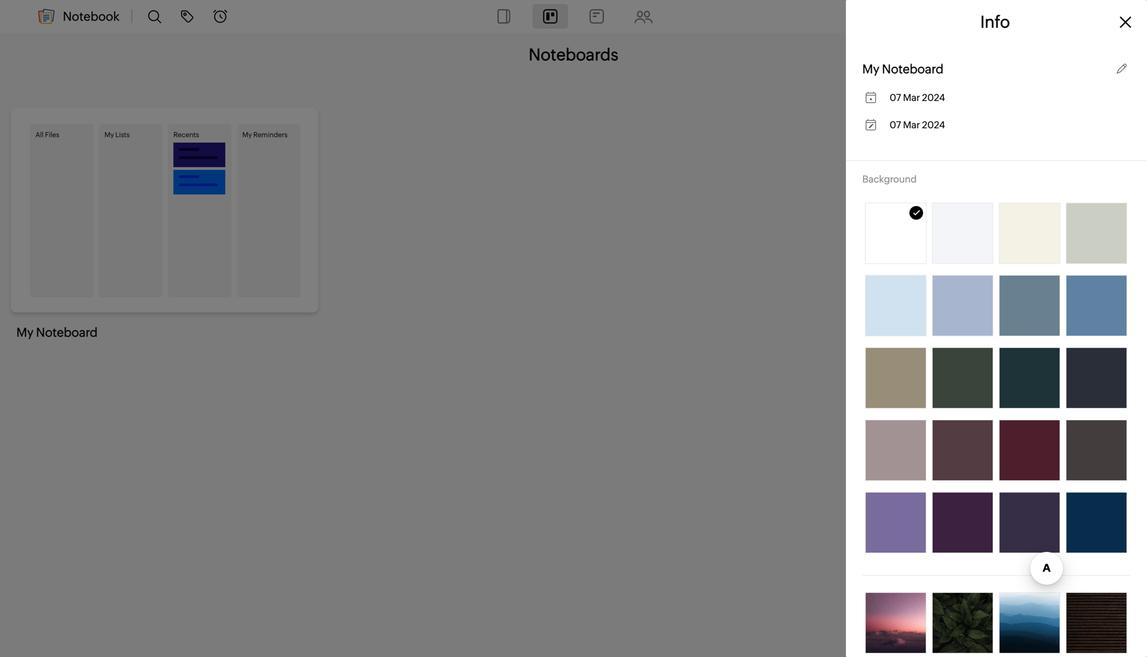 Task type: vqa. For each thing, say whether or not it's contained in the screenshot.
are
no



Task type: locate. For each thing, give the bounding box(es) containing it.
1 vertical spatial 07
[[890, 120, 902, 130]]

xxs image
[[1020, 11, 1031, 22]]

reminders
[[253, 131, 288, 139]]

2 2024 from the top
[[923, 120, 946, 130]]

2024
[[923, 92, 946, 103], [923, 120, 946, 130]]

1 horizontal spatial my noteboard
[[863, 62, 944, 76]]

07
[[890, 92, 902, 103], [890, 120, 902, 130]]

all
[[36, 131, 44, 139]]

sort by image
[[1050, 46, 1066, 63]]

2024 right last modified icon
[[923, 120, 946, 130]]

07 right the created icon
[[890, 92, 902, 103]]

0 horizontal spatial noteboard
[[36, 326, 98, 340]]

0 vertical spatial 07
[[890, 92, 902, 103]]

my noteboard
[[863, 62, 944, 76], [16, 326, 98, 340]]

1 07 mar 2024 from the top
[[890, 92, 946, 103]]

0 vertical spatial 07 mar 2024
[[890, 92, 946, 103]]

1 mar from the top
[[904, 92, 921, 103]]

color image
[[541, 7, 560, 26], [588, 7, 607, 26]]

1 vertical spatial my noteboard
[[16, 326, 98, 340]]

2 mar from the top
[[904, 120, 921, 130]]

2024 right the created icon
[[923, 92, 946, 103]]

0 vertical spatial 2024
[[923, 92, 946, 103]]

1 color image from the left
[[541, 7, 560, 26]]

1 vertical spatial noteboard
[[36, 326, 98, 340]]

1 vertical spatial 07 mar 2024
[[890, 120, 946, 130]]

my
[[863, 62, 880, 76], [105, 131, 114, 139], [243, 131, 252, 139], [16, 326, 34, 340]]

created image
[[863, 89, 879, 106]]

2024 for last modified icon
[[923, 120, 946, 130]]

noteboard
[[883, 62, 944, 76], [36, 326, 98, 340]]

2 07 mar 2024 from the top
[[890, 120, 946, 130]]

07 for last modified icon
[[890, 120, 902, 130]]

color image
[[495, 7, 514, 26], [634, 7, 653, 26]]

07 mar 2024 right last modified icon
[[890, 120, 946, 130]]

tags image
[[176, 5, 198, 27]]

07 mar 2024 right the created icon
[[890, 92, 946, 103]]

2 color image from the left
[[588, 7, 607, 26]]

1 vertical spatial mar
[[904, 120, 921, 130]]

0 vertical spatial mar
[[904, 92, 921, 103]]

0 horizontal spatial color image
[[541, 7, 560, 26]]

mar
[[904, 92, 921, 103], [904, 120, 921, 130]]

07 mar 2024
[[890, 92, 946, 103], [890, 120, 946, 130]]

2024 for the created icon
[[923, 92, 946, 103]]

1 07 from the top
[[890, 92, 902, 103]]

0 horizontal spatial color image
[[495, 7, 514, 26]]

mar right the created icon
[[904, 92, 921, 103]]

1 horizontal spatial color image
[[588, 7, 607, 26]]

1 2024 from the top
[[923, 92, 946, 103]]

2 07 from the top
[[890, 120, 902, 130]]

my reminders
[[243, 131, 288, 139]]

1 vertical spatial 2024
[[923, 120, 946, 130]]

last modified image
[[863, 117, 879, 133]]

0 horizontal spatial my noteboard
[[16, 326, 98, 340]]

07 right last modified icon
[[890, 120, 902, 130]]

0 vertical spatial my noteboard
[[863, 62, 944, 76]]

search image
[[143, 5, 165, 27]]

info
[[981, 12, 1011, 31]]

mar right last modified icon
[[904, 120, 921, 130]]

1 horizontal spatial color image
[[634, 7, 653, 26]]

0 vertical spatial noteboard
[[883, 62, 944, 76]]



Task type: describe. For each thing, give the bounding box(es) containing it.
files
[[45, 131, 59, 139]]

lists
[[115, 131, 130, 139]]

2 color image from the left
[[634, 7, 653, 26]]

s image
[[961, 46, 977, 63]]

edit image
[[1114, 60, 1131, 77]]

07 mar 2024 for the created icon
[[890, 92, 946, 103]]

07 mar 2024 for last modified icon
[[890, 120, 946, 130]]

background
[[863, 174, 917, 185]]

all files
[[36, 131, 59, 139]]

1 horizontal spatial noteboard
[[883, 62, 944, 76]]

noteboards
[[529, 45, 619, 64]]

07 for the created icon
[[890, 92, 902, 103]]

1 color image from the left
[[495, 7, 514, 26]]

my lists
[[105, 131, 130, 139]]

new image
[[38, 8, 55, 25]]

notebook
[[63, 10, 120, 24]]

recents
[[174, 131, 199, 139]]

mar for the created icon
[[904, 92, 921, 103]]

reminders image
[[209, 5, 231, 27]]

mar for last modified icon
[[904, 120, 921, 130]]

xxxs image
[[913, 209, 921, 217]]



